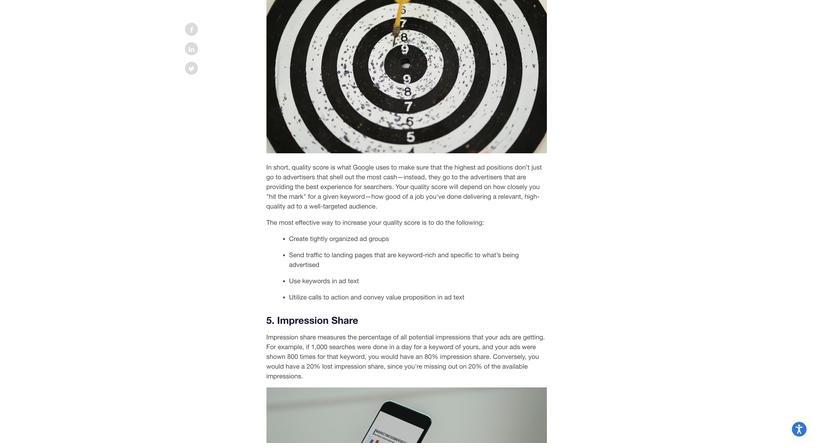 Task type: locate. For each thing, give the bounding box(es) containing it.
on down yours,
[[460, 363, 467, 370]]

and right the action
[[351, 293, 362, 301]]

for up "keyword—how"
[[354, 183, 362, 190]]

in right proposition
[[438, 293, 443, 301]]

you inside in short, quality score is what google uses to make sure that the highest ad positions don't just go to advertisers that shell out the most cash—instead, they go to the advertisers that are providing the best experience for searchers. your quality score will depend on how closely you "hit the mark" for a given keyword—how good of a job you've done delivering a relevant, high- quality ad to a well-targeted audience.
[[530, 183, 540, 190]]

for up the an
[[414, 343, 422, 351]]

1 horizontal spatial is
[[422, 219, 427, 226]]

action
[[331, 293, 349, 301]]

20%
[[307, 363, 321, 370], [469, 363, 483, 370]]

done down percentage at bottom left
[[373, 343, 388, 351]]

0 vertical spatial score
[[313, 163, 329, 171]]

done inside in short, quality score is what google uses to make sure that the highest ad positions don't just go to advertisers that shell out the most cash—instead, they go to the advertisers that are providing the best experience for searchers. your quality score will depend on how closely you "hit the mark" for a given keyword—how good of a job you've done delivering a relevant, high- quality ad to a well-targeted audience.
[[447, 193, 462, 200]]

done down 'will'
[[447, 193, 462, 200]]

0 horizontal spatial done
[[373, 343, 388, 351]]

a down how
[[493, 193, 497, 200]]

1 horizontal spatial and
[[438, 251, 449, 258]]

1 horizontal spatial go
[[443, 173, 450, 180]]

impression up example,
[[267, 333, 298, 341]]

a up well-
[[318, 193, 321, 200]]

a left job
[[410, 193, 414, 200]]

rich
[[426, 251, 436, 258]]

missing
[[424, 363, 447, 370]]

1 vertical spatial are
[[388, 251, 397, 258]]

score down job
[[404, 219, 420, 226]]

that inside send traffic to landing pages that are keyword-rich and specific to what's being advertised
[[375, 251, 386, 258]]

are inside send traffic to landing pages that are keyword-rich and specific to what's being advertised
[[388, 251, 397, 258]]

0 vertical spatial done
[[447, 193, 462, 200]]

twitter image
[[189, 66, 195, 72]]

go down 'in'
[[267, 173, 274, 180]]

1 vertical spatial done
[[373, 343, 388, 351]]

job
[[415, 193, 424, 200]]

audience.
[[349, 202, 378, 210]]

were down getting.
[[522, 343, 536, 351]]

1 horizontal spatial most
[[367, 173, 382, 180]]

create tightly organized ad groups
[[289, 235, 389, 242]]

the
[[267, 219, 277, 226]]

you up high-
[[530, 183, 540, 190]]

to up providing
[[276, 173, 282, 180]]

if
[[306, 343, 310, 351]]

1 vertical spatial impression
[[267, 333, 298, 341]]

that left shell
[[317, 173, 328, 180]]

a left well-
[[304, 202, 308, 210]]

the down conversely,
[[492, 363, 501, 370]]

just
[[532, 163, 542, 171]]

share
[[300, 333, 316, 341]]

0 horizontal spatial would
[[267, 363, 284, 370]]

percentage
[[359, 333, 392, 341]]

1 vertical spatial impression
[[335, 363, 366, 370]]

most up searchers.
[[367, 173, 382, 180]]

0 vertical spatial text
[[348, 277, 359, 284]]

use
[[289, 277, 301, 284]]

positions
[[487, 163, 513, 171]]

most inside in short, quality score is what google uses to make sure that the highest ad positions don't just go to advertisers that shell out the most cash—instead, they go to the advertisers that are providing the best experience for searchers. your quality score will depend on how closely you "hit the mark" for a given keyword—how good of a job you've done delivering a relevant, high- quality ad to a well-targeted audience.
[[367, 173, 382, 180]]

score
[[313, 163, 329, 171], [432, 183, 448, 190], [404, 219, 420, 226]]

1 horizontal spatial advertisers
[[471, 173, 503, 180]]

1 vertical spatial most
[[279, 219, 294, 226]]

google
[[353, 163, 374, 171]]

advertisers up best
[[283, 173, 315, 180]]

2 vertical spatial and
[[483, 343, 494, 351]]

impression up share
[[277, 314, 329, 326]]

2 vertical spatial in
[[390, 343, 395, 351]]

out down "what"
[[345, 173, 355, 180]]

ad right highest
[[478, 163, 485, 171]]

yours,
[[463, 343, 481, 351]]

out right missing
[[448, 363, 458, 370]]

most right the
[[279, 219, 294, 226]]

are left getting.
[[513, 333, 522, 341]]

a
[[318, 193, 321, 200], [410, 193, 414, 200], [493, 193, 497, 200], [304, 202, 308, 210], [397, 343, 400, 351], [424, 343, 427, 351], [302, 363, 305, 370]]

the down highest
[[460, 173, 469, 180]]

0 horizontal spatial were
[[357, 343, 371, 351]]

do
[[436, 219, 444, 226]]

1 horizontal spatial score
[[404, 219, 420, 226]]

ad up the action
[[339, 277, 346, 284]]

most
[[367, 173, 382, 180], [279, 219, 294, 226]]

20% down share.
[[469, 363, 483, 370]]

0 horizontal spatial advertisers
[[283, 173, 315, 180]]

for
[[354, 183, 362, 190], [308, 193, 316, 200], [414, 343, 422, 351], [318, 353, 326, 360]]

1 were from the left
[[357, 343, 371, 351]]

in left the day
[[390, 343, 395, 351]]

done inside impression share measures the percentage of all potential impressions that your ads are getting. for example, if 1,000 searches were done in a day for a keyword of yours, and your ads were shown 800 times for that keyword, you would have an 80% impression share. conversely, you would have a 20% lost impression share, since you're missing out on 20% of the available impressions.
[[373, 343, 388, 351]]

to right uses
[[391, 163, 397, 171]]

0 horizontal spatial in
[[332, 277, 337, 284]]

on inside in short, quality score is what google uses to make sure that the highest ad positions don't just go to advertisers that shell out the most cash—instead, they go to the advertisers that are providing the best experience for searchers. your quality score will depend on how closely you "hit the mark" for a given keyword—how good of a job you've done delivering a relevant, high- quality ad to a well-targeted audience.
[[484, 183, 492, 190]]

in short, quality score is what google uses to make sure that the highest ad positions don't just go to advertisers that shell out the most cash—instead, they go to the advertisers that are providing the best experience for searchers. your quality score will depend on how closely you "hit the mark" for a given keyword—how good of a job you've done delivering a relevant, high- quality ad to a well-targeted audience.
[[267, 163, 542, 210]]

way
[[322, 219, 333, 226]]

impression down keyword
[[440, 353, 472, 360]]

1 horizontal spatial done
[[447, 193, 462, 200]]

impressions
[[436, 333, 471, 341]]

to left what's
[[475, 251, 481, 258]]

best
[[306, 183, 319, 190]]

1 vertical spatial have
[[286, 363, 300, 370]]

is up shell
[[331, 163, 335, 171]]

0 vertical spatial impression
[[440, 353, 472, 360]]

landing
[[332, 251, 353, 258]]

0 horizontal spatial is
[[331, 163, 335, 171]]

1 horizontal spatial in
[[390, 343, 395, 351]]

that up closely
[[504, 173, 516, 180]]

go right they
[[443, 173, 450, 180]]

share
[[332, 314, 359, 326]]

in
[[267, 163, 272, 171]]

0 vertical spatial are
[[517, 173, 526, 180]]

your up share.
[[486, 333, 498, 341]]

the up the searches
[[348, 333, 357, 341]]

your
[[369, 219, 382, 226], [486, 333, 498, 341], [495, 343, 508, 351]]

1 vertical spatial out
[[448, 363, 458, 370]]

text
[[348, 277, 359, 284], [454, 293, 465, 301]]

impressions.
[[267, 372, 303, 380]]

out inside in short, quality score is what google uses to make sure that the highest ad positions don't just go to advertisers that shell out the most cash—instead, they go to the advertisers that are providing the best experience for searchers. your quality score will depend on how closely you "hit the mark" for a given keyword—how good of a job you've done delivering a relevant, high- quality ad to a well-targeted audience.
[[345, 173, 355, 180]]

0 horizontal spatial impression
[[335, 363, 366, 370]]

would
[[381, 353, 399, 360], [267, 363, 284, 370]]

are down don't
[[517, 173, 526, 180]]

you
[[530, 183, 540, 190], [369, 353, 379, 360], [529, 353, 539, 360]]

you're
[[405, 363, 423, 370]]

on left how
[[484, 183, 492, 190]]

keyword—how
[[341, 193, 384, 200]]

that down groups
[[375, 251, 386, 258]]

2 vertical spatial are
[[513, 333, 522, 341]]

advertisers up how
[[471, 173, 503, 180]]

0 horizontal spatial on
[[460, 363, 467, 370]]

2 vertical spatial score
[[404, 219, 420, 226]]

in up the action
[[332, 277, 337, 284]]

0 vertical spatial is
[[331, 163, 335, 171]]

2 horizontal spatial and
[[483, 343, 494, 351]]

ad
[[478, 163, 485, 171], [287, 202, 295, 210], [360, 235, 367, 242], [339, 277, 346, 284], [445, 293, 452, 301]]

1 horizontal spatial were
[[522, 343, 536, 351]]

2 20% from the left
[[469, 363, 483, 370]]

would up since
[[381, 353, 399, 360]]

sure
[[417, 163, 429, 171]]

would down shown
[[267, 363, 284, 370]]

0 vertical spatial and
[[438, 251, 449, 258]]

1 vertical spatial on
[[460, 363, 467, 370]]

make
[[399, 163, 415, 171]]

and up share.
[[483, 343, 494, 351]]

to right traffic
[[324, 251, 330, 258]]

score up best
[[313, 163, 329, 171]]

0 horizontal spatial 20%
[[307, 363, 321, 370]]

1 vertical spatial score
[[432, 183, 448, 190]]

advertisers
[[283, 173, 315, 180], [471, 173, 503, 180]]

1 horizontal spatial on
[[484, 183, 492, 190]]

example,
[[278, 343, 304, 351]]

1 vertical spatial and
[[351, 293, 362, 301]]

have
[[400, 353, 414, 360], [286, 363, 300, 370]]

0 horizontal spatial go
[[267, 173, 274, 180]]

1 horizontal spatial out
[[448, 363, 458, 370]]

ad down mark"
[[287, 202, 295, 210]]

1 horizontal spatial text
[[454, 293, 465, 301]]

2 vertical spatial your
[[495, 343, 508, 351]]

is
[[331, 163, 335, 171], [422, 219, 427, 226]]

uses
[[376, 163, 390, 171]]

1 vertical spatial in
[[438, 293, 443, 301]]

keyword
[[429, 343, 454, 351]]

your up conversely,
[[495, 343, 508, 351]]

1 horizontal spatial have
[[400, 353, 414, 360]]

delivering
[[464, 193, 492, 200]]

are left keyword-
[[388, 251, 397, 258]]

"hit
[[267, 193, 276, 200]]

have down 800
[[286, 363, 300, 370]]

on
[[484, 183, 492, 190], [460, 363, 467, 370]]

impression inside impression share measures the percentage of all potential impressions that your ads are getting. for example, if 1,000 searches were done in a day for a keyword of yours, and your ads were shown 800 times for that keyword, you would have an 80% impression share. conversely, you would have a 20% lost impression share, since you're missing out on 20% of the available impressions.
[[267, 333, 298, 341]]

for down best
[[308, 193, 316, 200]]

0 vertical spatial most
[[367, 173, 382, 180]]

you down getting.
[[529, 353, 539, 360]]

impression down keyword,
[[335, 363, 366, 370]]

go
[[267, 173, 274, 180], [443, 173, 450, 180]]

quality right short, at the left of the page
[[292, 163, 311, 171]]

and right rich
[[438, 251, 449, 258]]

to right calls
[[324, 293, 329, 301]]

searches
[[329, 343, 356, 351]]

potential
[[409, 333, 434, 341]]

the
[[444, 163, 453, 171], [356, 173, 365, 180], [460, 173, 469, 180], [295, 183, 304, 190], [278, 193, 287, 200], [446, 219, 455, 226], [348, 333, 357, 341], [492, 363, 501, 370]]

score up you've
[[432, 183, 448, 190]]

of down "your"
[[403, 193, 408, 200]]

photo showing dartboard - analogy for quality scores image
[[267, 0, 547, 153]]

to left do
[[429, 219, 435, 226]]

20% down the times
[[307, 363, 321, 370]]

were up keyword,
[[357, 343, 371, 351]]

create
[[289, 235, 309, 242]]

keyword-
[[398, 251, 426, 258]]

1 horizontal spatial would
[[381, 353, 399, 360]]

were
[[357, 343, 371, 351], [522, 343, 536, 351]]

have down the day
[[400, 353, 414, 360]]

high-
[[525, 193, 540, 200]]

an
[[416, 353, 423, 360]]

your up groups
[[369, 219, 382, 226]]

in
[[332, 277, 337, 284], [438, 293, 443, 301], [390, 343, 395, 351]]

the up mark"
[[295, 183, 304, 190]]

the most effective way to increase your quality score is to do the following:
[[267, 219, 484, 226]]

depend
[[461, 183, 483, 190]]

0 horizontal spatial out
[[345, 173, 355, 180]]

and
[[438, 251, 449, 258], [351, 293, 362, 301], [483, 343, 494, 351]]

ads
[[500, 333, 511, 341], [510, 343, 521, 351]]

of inside in short, quality score is what google uses to make sure that the highest ad positions don't just go to advertisers that shell out the most cash—instead, they go to the advertisers that are providing the best experience for searchers. your quality score will depend on how closely you "hit the mark" for a given keyword—how good of a job you've done delivering a relevant, high- quality ad to a well-targeted audience.
[[403, 193, 408, 200]]

that up lost
[[327, 353, 339, 360]]

5.
[[267, 314, 275, 326]]

0 vertical spatial out
[[345, 173, 355, 180]]

of down share.
[[484, 363, 490, 370]]

is left do
[[422, 219, 427, 226]]

utilize
[[289, 293, 307, 301]]

and inside impression share measures the percentage of all potential impressions that your ads are getting. for example, if 1,000 searches were done in a day for a keyword of yours, and your ads were shown 800 times for that keyword, you would have an 80% impression share. conversely, you would have a 20% lost impression share, since you're missing out on 20% of the available impressions.
[[483, 343, 494, 351]]

2 advertisers from the left
[[471, 173, 503, 180]]

highest
[[455, 163, 476, 171]]

0 vertical spatial on
[[484, 183, 492, 190]]

0 vertical spatial have
[[400, 353, 414, 360]]

1 horizontal spatial 20%
[[469, 363, 483, 370]]



Task type: vqa. For each thing, say whether or not it's contained in the screenshot.
the bottommost the Aly
no



Task type: describe. For each thing, give the bounding box(es) containing it.
how
[[494, 183, 506, 190]]

utilize calls to action and convey value proposition in ad text
[[289, 293, 465, 301]]

you've
[[426, 193, 445, 200]]

cash—instead,
[[384, 173, 427, 180]]

0 vertical spatial your
[[369, 219, 382, 226]]

a left the day
[[397, 343, 400, 351]]

2 horizontal spatial score
[[432, 183, 448, 190]]

tightly
[[310, 235, 328, 242]]

0 vertical spatial impression
[[277, 314, 329, 326]]

shown
[[267, 353, 286, 360]]

value
[[386, 293, 402, 301]]

0 vertical spatial would
[[381, 353, 399, 360]]

send
[[289, 251, 304, 258]]

the down providing
[[278, 193, 287, 200]]

open accessibe: accessibility options, statement and help image
[[796, 425, 804, 434]]

on inside impression share measures the percentage of all potential impressions that your ads are getting. for example, if 1,000 searches were done in a day for a keyword of yours, and your ads were shown 800 times for that keyword, you would have an 80% impression share. conversely, you would have a 20% lost impression share, since you're missing out on 20% of the available impressions.
[[460, 363, 467, 370]]

searchers.
[[364, 183, 394, 190]]

don't
[[515, 163, 530, 171]]

of down the impressions
[[456, 343, 461, 351]]

targeted
[[323, 202, 347, 210]]

pages
[[355, 251, 373, 258]]

experience
[[321, 183, 353, 190]]

use keywords in ad text
[[289, 277, 359, 284]]

1 vertical spatial would
[[267, 363, 284, 370]]

that up yours,
[[473, 333, 484, 341]]

5. impression share
[[267, 314, 359, 326]]

your
[[396, 183, 409, 190]]

that up they
[[431, 163, 442, 171]]

share.
[[474, 353, 492, 360]]

out inside impression share measures the percentage of all potential impressions that your ads are getting. for example, if 1,000 searches were done in a day for a keyword of yours, and your ads were shown 800 times for that keyword, you would have an 80% impression share. conversely, you would have a 20% lost impression share, since you're missing out on 20% of the available impressions.
[[448, 363, 458, 370]]

pie and bar charts showing ppc impression share image
[[267, 388, 547, 443]]

calls
[[309, 293, 322, 301]]

lost
[[322, 363, 333, 370]]

a down potential
[[424, 343, 427, 351]]

being
[[503, 251, 519, 258]]

ad right proposition
[[445, 293, 452, 301]]

quality up job
[[411, 183, 430, 190]]

facebook image
[[190, 27, 194, 33]]

0 horizontal spatial text
[[348, 277, 359, 284]]

to down mark"
[[297, 202, 302, 210]]

a down the times
[[302, 363, 305, 370]]

and inside send traffic to landing pages that are keyword-rich and specific to what's being advertised
[[438, 251, 449, 258]]

what's
[[483, 251, 501, 258]]

you up share, on the left of the page
[[369, 353, 379, 360]]

measures
[[318, 333, 346, 341]]

0 horizontal spatial and
[[351, 293, 362, 301]]

available
[[503, 363, 528, 370]]

quality up groups
[[384, 219, 403, 226]]

times
[[300, 353, 316, 360]]

conversely,
[[493, 353, 527, 360]]

of left all
[[393, 333, 399, 341]]

to up 'will'
[[452, 173, 458, 180]]

the right do
[[446, 219, 455, 226]]

0 horizontal spatial have
[[286, 363, 300, 370]]

for down 1,000
[[318, 353, 326, 360]]

shell
[[330, 173, 343, 180]]

quality down '"hit' at the top left of the page
[[267, 202, 286, 210]]

ad left groups
[[360, 235, 367, 242]]

1 vertical spatial your
[[486, 333, 498, 341]]

relevant,
[[499, 193, 523, 200]]

linkedin image
[[189, 46, 194, 53]]

2 were from the left
[[522, 343, 536, 351]]

keyword,
[[340, 353, 367, 360]]

1 vertical spatial is
[[422, 219, 427, 226]]

for
[[267, 343, 276, 351]]

send traffic to landing pages that are keyword-rich and specific to what's being advertised
[[289, 251, 519, 268]]

keywords
[[303, 277, 330, 284]]

well-
[[310, 202, 323, 210]]

convey
[[364, 293, 384, 301]]

groups
[[369, 235, 389, 242]]

80%
[[425, 353, 439, 360]]

what
[[337, 163, 351, 171]]

getting.
[[523, 333, 545, 341]]

closely
[[508, 183, 528, 190]]

good
[[386, 193, 401, 200]]

the down google
[[356, 173, 365, 180]]

increase
[[343, 219, 367, 226]]

traffic
[[306, 251, 323, 258]]

1 20% from the left
[[307, 363, 321, 370]]

mark"
[[289, 193, 307, 200]]

2 horizontal spatial in
[[438, 293, 443, 301]]

are inside in short, quality score is what google uses to make sure that the highest ad positions don't just go to advertisers that shell out the most cash—instead, they go to the advertisers that are providing the best experience for searchers. your quality score will depend on how closely you "hit the mark" for a given keyword—how good of a job you've done delivering a relevant, high- quality ad to a well-targeted audience.
[[517, 173, 526, 180]]

1 advertisers from the left
[[283, 173, 315, 180]]

0 horizontal spatial score
[[313, 163, 329, 171]]

0 horizontal spatial most
[[279, 219, 294, 226]]

impression share measures the percentage of all potential impressions that your ads are getting. for example, if 1,000 searches were done in a day for a keyword of yours, and your ads were shown 800 times for that keyword, you would have an 80% impression share. conversely, you would have a 20% lost impression share, since you're missing out on 20% of the available impressions.
[[267, 333, 545, 380]]

effective
[[296, 219, 320, 226]]

will
[[449, 183, 459, 190]]

advertised
[[289, 261, 320, 268]]

they
[[429, 173, 441, 180]]

1 vertical spatial ads
[[510, 343, 521, 351]]

2 go from the left
[[443, 173, 450, 180]]

in inside impression share measures the percentage of all potential impressions that your ads are getting. for example, if 1,000 searches were done in a day for a keyword of yours, and your ads were shown 800 times for that keyword, you would have an 80% impression share. conversely, you would have a 20% lost impression share, since you're missing out on 20% of the available impressions.
[[390, 343, 395, 351]]

specific
[[451, 251, 473, 258]]

since
[[388, 363, 403, 370]]

0 vertical spatial in
[[332, 277, 337, 284]]

1 horizontal spatial impression
[[440, 353, 472, 360]]

all
[[401, 333, 407, 341]]

to right way
[[335, 219, 341, 226]]

1 go from the left
[[267, 173, 274, 180]]

are inside impression share measures the percentage of all potential impressions that your ads are getting. for example, if 1,000 searches were done in a day for a keyword of yours, and your ads were shown 800 times for that keyword, you would have an 80% impression share. conversely, you would have a 20% lost impression share, since you're missing out on 20% of the available impressions.
[[513, 333, 522, 341]]

given
[[323, 193, 339, 200]]

0 vertical spatial ads
[[500, 333, 511, 341]]

following:
[[457, 219, 484, 226]]

short,
[[274, 163, 290, 171]]

proposition
[[403, 293, 436, 301]]

share,
[[368, 363, 386, 370]]

day
[[402, 343, 412, 351]]

1 vertical spatial text
[[454, 293, 465, 301]]

800
[[287, 353, 298, 360]]

providing
[[267, 183, 293, 190]]

organized
[[330, 235, 358, 242]]

the left highest
[[444, 163, 453, 171]]

is inside in short, quality score is what google uses to make sure that the highest ad positions don't just go to advertisers that shell out the most cash—instead, they go to the advertisers that are providing the best experience for searchers. your quality score will depend on how closely you "hit the mark" for a given keyword—how good of a job you've done delivering a relevant, high- quality ad to a well-targeted audience.
[[331, 163, 335, 171]]



